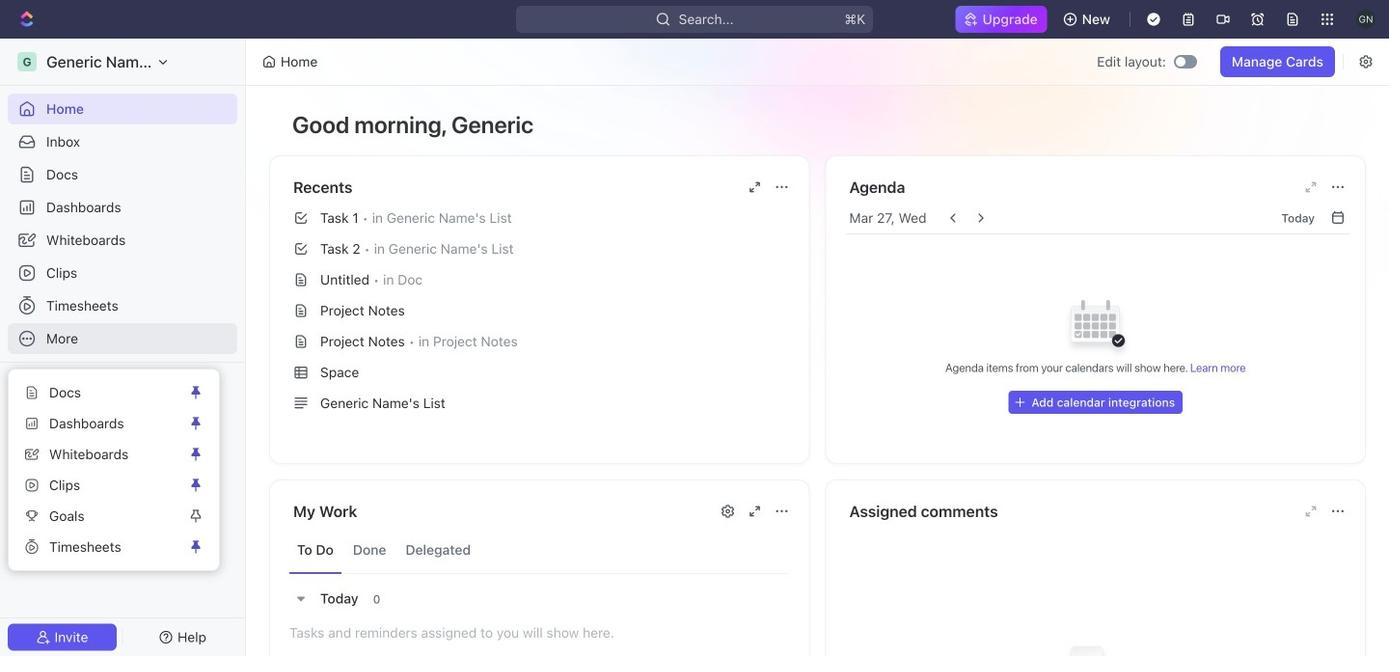Task type: locate. For each thing, give the bounding box(es) containing it.
sidebar navigation
[[0, 39, 246, 656]]

tree inside the sidebar navigation
[[8, 434, 237, 564]]

tree
[[8, 434, 237, 564]]

tab list
[[289, 527, 790, 574]]



Task type: vqa. For each thing, say whether or not it's contained in the screenshot.
bottom Goal
no



